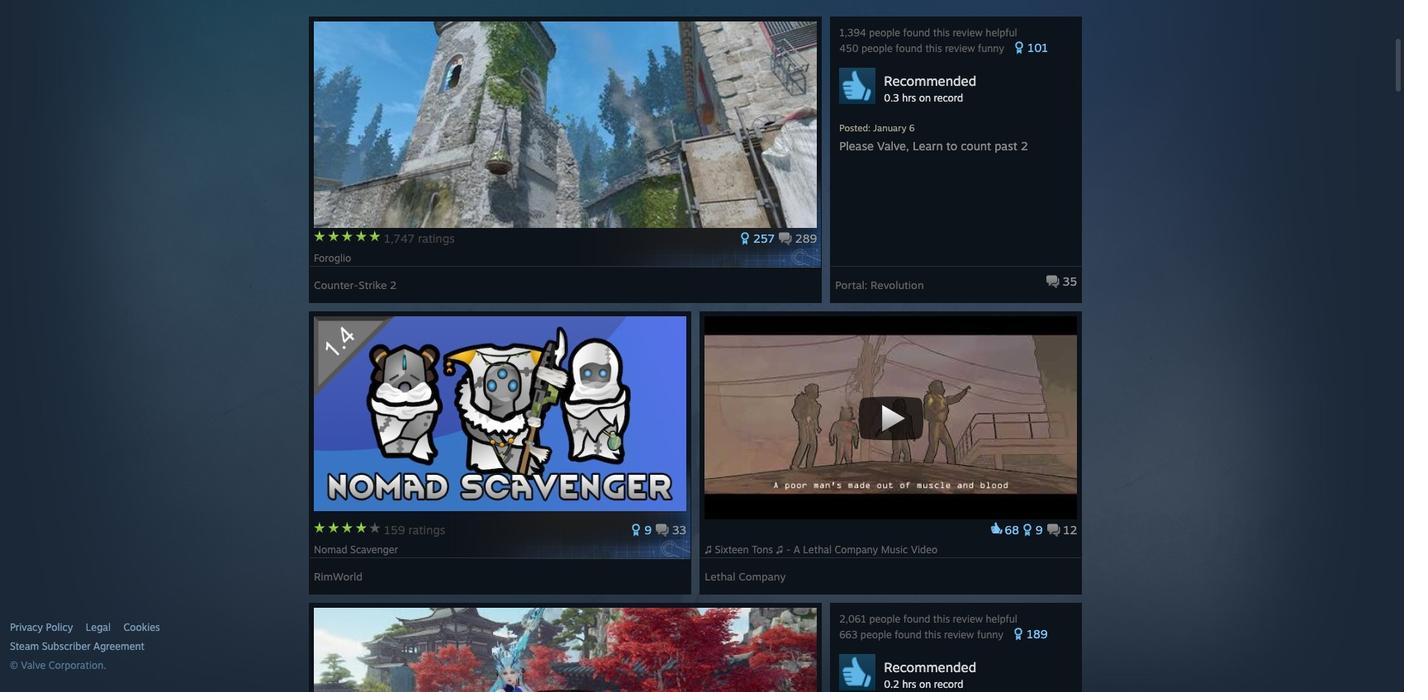Task type: locate. For each thing, give the bounding box(es) containing it.
2 ♫ from the left
[[776, 544, 783, 556]]

1 vertical spatial lethal
[[705, 570, 736, 583]]

1,747 ratings
[[384, 231, 455, 245]]

♫ left the sixteen
[[705, 544, 712, 556]]

9
[[644, 523, 652, 537], [1036, 523, 1043, 537]]

funny inside the 2,061 people found this review helpful 663 people found this review funny
[[977, 629, 1004, 641]]

0 vertical spatial helpful
[[986, 26, 1017, 39]]

1 vertical spatial helpful
[[986, 613, 1017, 625]]

portal: revolution link
[[835, 273, 924, 292]]

tons
[[752, 544, 773, 556]]

2 helpful from the top
[[986, 613, 1017, 625]]

©
[[10, 659, 18, 672]]

1 vertical spatial record
[[934, 678, 963, 691]]

0 vertical spatial lethal
[[803, 544, 832, 556]]

2
[[1021, 139, 1028, 153], [390, 278, 397, 292]]

1 vertical spatial funny
[[977, 629, 1004, 641]]

1 vertical spatial company
[[739, 570, 786, 583]]

policy
[[46, 621, 73, 634]]

helpful inside 1,394 people found this review helpful 450 people found this review funny
[[986, 26, 1017, 39]]

289
[[795, 231, 817, 245]]

0 horizontal spatial company
[[739, 570, 786, 583]]

1 horizontal spatial ♫
[[776, 544, 783, 556]]

1 ♫ from the left
[[705, 544, 712, 556]]

company down tons
[[739, 570, 786, 583]]

count
[[961, 139, 991, 153]]

ratings
[[418, 231, 455, 245], [408, 523, 445, 537]]

privacy
[[10, 621, 43, 634]]

helpful
[[986, 26, 1017, 39], [986, 613, 1017, 625]]

sixteen
[[715, 544, 749, 556]]

6
[[909, 122, 915, 134]]

review
[[953, 26, 983, 39], [945, 42, 975, 55], [953, 613, 983, 625], [944, 629, 974, 641]]

recommended for 189
[[884, 659, 977, 676]]

funny left '101'
[[978, 42, 1004, 55]]

on right 0.3
[[919, 92, 931, 104]]

on inside recommended 0.3 hrs on record
[[919, 92, 931, 104]]

1 recommended from the top
[[884, 73, 977, 89]]

2 right past
[[1021, 139, 1028, 153]]

on
[[919, 92, 931, 104], [919, 678, 931, 691]]

1 hrs from the top
[[902, 92, 916, 104]]

2 record from the top
[[934, 678, 963, 691]]

ratings right 159 at bottom left
[[408, 523, 445, 537]]

0 vertical spatial 2
[[1021, 139, 1028, 153]]

record up the "posted: january 6 please valve, learn to count past 2"
[[934, 92, 963, 104]]

2 right strike
[[390, 278, 397, 292]]

2 inside counter-strike 2 link
[[390, 278, 397, 292]]

0 horizontal spatial 2
[[390, 278, 397, 292]]

cookies steam subscriber agreement © valve corporation.
[[10, 621, 160, 672]]

♫
[[705, 544, 712, 556], [776, 544, 783, 556]]

record inside recommended 0.2 hrs on record
[[934, 678, 963, 691]]

♫ sixteen tons ♫ - a lethal company music video
[[705, 544, 941, 556]]

1 horizontal spatial company
[[835, 544, 878, 556]]

♫ left - at the bottom right of the page
[[776, 544, 783, 556]]

hrs right 0.2 on the bottom
[[902, 678, 916, 691]]

1 helpful from the top
[[986, 26, 1017, 39]]

on inside recommended 0.2 hrs on record
[[919, 678, 931, 691]]

1 horizontal spatial 9
[[1036, 523, 1043, 537]]

2 recommended from the top
[[884, 659, 977, 676]]

helpful for 189
[[986, 613, 1017, 625]]

steam
[[10, 640, 39, 653]]

legal
[[86, 621, 111, 634]]

0 horizontal spatial 9
[[644, 523, 652, 537]]

1 on from the top
[[919, 92, 931, 104]]

0 vertical spatial recommended
[[884, 73, 977, 89]]

lethal down the sixteen
[[705, 570, 736, 583]]

people right 450
[[861, 42, 893, 55]]

1,394
[[839, 26, 866, 39]]

2 hrs from the top
[[902, 678, 916, 691]]

recommended
[[884, 73, 977, 89], [884, 659, 977, 676]]

record
[[934, 92, 963, 104], [934, 678, 963, 691]]

1 vertical spatial on
[[919, 678, 931, 691]]

recommended down 1,394 people found this review helpful 450 people found this review funny
[[884, 73, 977, 89]]

on right 0.2 on the bottom
[[919, 678, 931, 691]]

0 vertical spatial funny
[[978, 42, 1004, 55]]

2 on from the top
[[919, 678, 931, 691]]

hrs
[[902, 92, 916, 104], [902, 678, 916, 691]]

hrs inside recommended 0.2 hrs on record
[[902, 678, 916, 691]]

posted: january 6 please valve, learn to count past 2
[[839, 122, 1028, 153]]

this
[[933, 26, 950, 39], [925, 42, 942, 55], [933, 613, 950, 625], [925, 629, 941, 641]]

funny
[[978, 42, 1004, 55], [977, 629, 1004, 641]]

valve
[[21, 659, 46, 672]]

helpful inside the 2,061 people found this review helpful 663 people found this review funny
[[986, 613, 1017, 625]]

450
[[839, 42, 859, 55]]

corporation.
[[49, 659, 106, 672]]

0 horizontal spatial ♫
[[705, 544, 712, 556]]

lethal right a
[[803, 544, 832, 556]]

recommended 0.2 hrs on record
[[884, 659, 977, 691]]

1 vertical spatial ratings
[[408, 523, 445, 537]]

1 vertical spatial recommended
[[884, 659, 977, 676]]

people right 663
[[861, 629, 892, 641]]

0.2
[[884, 678, 899, 691]]

rimworld
[[314, 570, 363, 583]]

0 vertical spatial ratings
[[418, 231, 455, 245]]

hrs inside recommended 0.3 hrs on record
[[902, 92, 916, 104]]

ratings right 1,747 at the top
[[418, 231, 455, 245]]

0 vertical spatial record
[[934, 92, 963, 104]]

35
[[1063, 274, 1077, 288]]

record inside recommended 0.3 hrs on record
[[934, 92, 963, 104]]

past
[[995, 139, 1018, 153]]

189
[[1027, 627, 1048, 641]]

9 left 33
[[644, 523, 652, 537]]

ratings for 159 ratings
[[408, 523, 445, 537]]

people
[[869, 26, 900, 39], [861, 42, 893, 55], [869, 613, 901, 625], [861, 629, 892, 641]]

portal:
[[835, 278, 868, 292]]

hrs right 0.3
[[902, 92, 916, 104]]

0 vertical spatial on
[[919, 92, 931, 104]]

record right 0.2 on the bottom
[[934, 678, 963, 691]]

68
[[1005, 523, 1019, 537]]

to
[[946, 139, 957, 153]]

revolution
[[871, 278, 924, 292]]

lethal company link
[[705, 564, 786, 583]]

funny left the 189
[[977, 629, 1004, 641]]

0 vertical spatial hrs
[[902, 92, 916, 104]]

company
[[835, 544, 878, 556], [739, 570, 786, 583]]

9 right the 68
[[1036, 523, 1043, 537]]

funny inside 1,394 people found this review helpful 450 people found this review funny
[[978, 42, 1004, 55]]

company left music
[[835, 544, 878, 556]]

nomad
[[314, 544, 347, 556]]

1 record from the top
[[934, 92, 963, 104]]

record for 101
[[934, 92, 963, 104]]

1 vertical spatial hrs
[[902, 678, 916, 691]]

lethal company
[[705, 570, 786, 583]]

found
[[903, 26, 930, 39], [896, 42, 923, 55], [903, 613, 930, 625], [895, 629, 922, 641]]

recommended down the 2,061 people found this review helpful 663 people found this review funny
[[884, 659, 977, 676]]

lethal
[[803, 544, 832, 556], [705, 570, 736, 583]]

1 horizontal spatial 2
[[1021, 139, 1028, 153]]

1 vertical spatial 2
[[390, 278, 397, 292]]



Task type: describe. For each thing, give the bounding box(es) containing it.
ratings for 1,747 ratings
[[418, 231, 455, 245]]

on for 189
[[919, 678, 931, 691]]

funny for 189
[[977, 629, 1004, 641]]

posted:
[[839, 122, 871, 134]]

2 9 from the left
[[1036, 523, 1043, 537]]

counter-strike 2
[[314, 278, 397, 292]]

foroglio
[[314, 252, 354, 264]]

agreement
[[93, 640, 145, 653]]

-
[[786, 544, 791, 556]]

257
[[753, 231, 775, 245]]

counter-
[[314, 278, 358, 292]]

1 9 from the left
[[644, 523, 652, 537]]

learn
[[913, 139, 943, 153]]

steam subscriber agreement link
[[10, 640, 301, 653]]

legal link
[[86, 621, 111, 634]]

strike
[[358, 278, 387, 292]]

2 inside the "posted: january 6 please valve, learn to count past 2"
[[1021, 139, 1028, 153]]

nomad scavenger
[[314, 544, 401, 556]]

funny for 101
[[978, 42, 1004, 55]]

video
[[911, 544, 938, 556]]

helpful for 101
[[986, 26, 1017, 39]]

please
[[839, 139, 874, 153]]

cookies link
[[123, 621, 160, 634]]

recommended 0.3 hrs on record
[[884, 73, 977, 104]]

record for 189
[[934, 678, 963, 691]]

privacy policy link
[[10, 621, 73, 634]]

on for 101
[[919, 92, 931, 104]]

0 horizontal spatial lethal
[[705, 570, 736, 583]]

159 ratings
[[384, 523, 445, 537]]

hrs for 101
[[902, 92, 916, 104]]

rimworld link
[[314, 564, 363, 583]]

1,747
[[384, 231, 415, 245]]

subscriber
[[42, 640, 91, 653]]

0 vertical spatial company
[[835, 544, 878, 556]]

counter-strike 2 link
[[314, 273, 397, 292]]

2,061
[[839, 613, 866, 625]]

1,394 people found this review helpful 450 people found this review funny
[[839, 26, 1017, 55]]

0.3
[[884, 92, 899, 104]]

2,061 people found this review helpful 663 people found this review funny
[[839, 613, 1017, 641]]

january
[[873, 122, 907, 134]]

12
[[1064, 523, 1077, 537]]

a
[[794, 544, 800, 556]]

recommended for 101
[[884, 73, 977, 89]]

663
[[839, 629, 858, 641]]

people right 1,394
[[869, 26, 900, 39]]

portal: revolution
[[835, 278, 924, 292]]

music
[[881, 544, 908, 556]]

company inside lethal company link
[[739, 570, 786, 583]]

cookies
[[123, 621, 160, 634]]

scavenger
[[350, 544, 398, 556]]

people right 2,061
[[869, 613, 901, 625]]

1 horizontal spatial lethal
[[803, 544, 832, 556]]

hrs for 189
[[902, 678, 916, 691]]

privacy policy
[[10, 621, 73, 634]]

101
[[1028, 40, 1048, 55]]

33
[[672, 523, 687, 537]]

valve,
[[877, 139, 909, 153]]

159
[[384, 523, 405, 537]]



Task type: vqa. For each thing, say whether or not it's contained in the screenshot.
Friends
no



